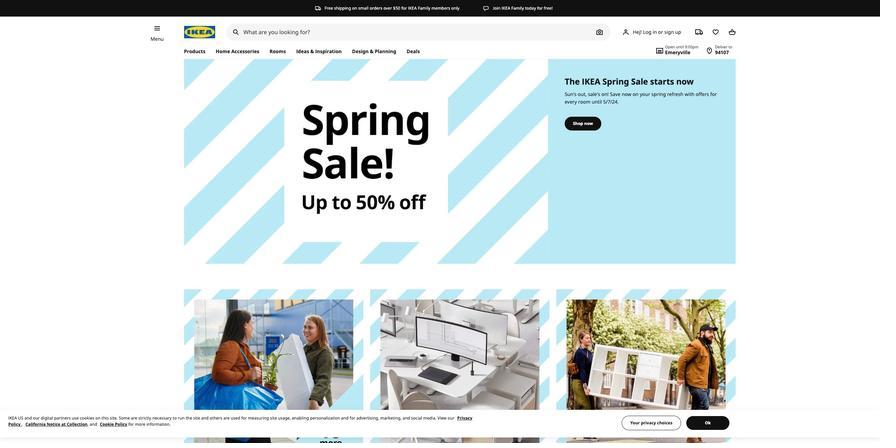 Task type: locate. For each thing, give the bounding box(es) containing it.
None search field
[[226, 24, 611, 41]]

white desk with monitor and chair image
[[370, 290, 550, 443]]

ikea logotype, go to start page image
[[184, 26, 215, 38]]

10% more savings! two people holding packages and talking image
[[184, 290, 364, 443]]



Task type: describe. For each thing, give the bounding box(es) containing it.
Search by product text field
[[226, 24, 611, 41]]

spring sale graphic "spring sale! up to 50% off" image
[[184, 59, 549, 264]]

couple carrying a shelf across the street image
[[557, 290, 736, 443]]



Task type: vqa. For each thing, say whether or not it's contained in the screenshot.
IKEA logotype, go to start page on the left top of page
yes



